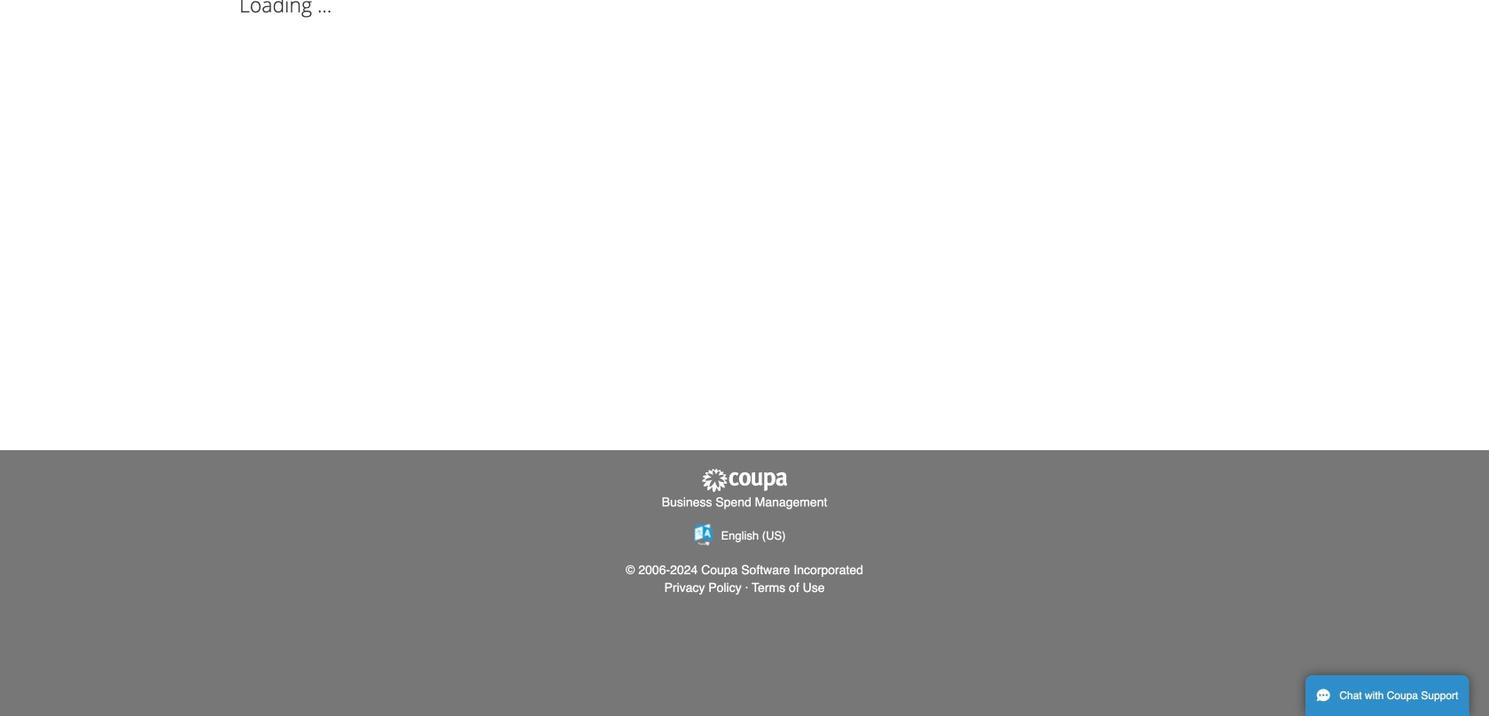 Task type: locate. For each thing, give the bounding box(es) containing it.
coupa supplier portal image
[[700, 468, 789, 493]]



Task type: vqa. For each thing, say whether or not it's contained in the screenshot.
the Coupa Supplier Portal image
yes



